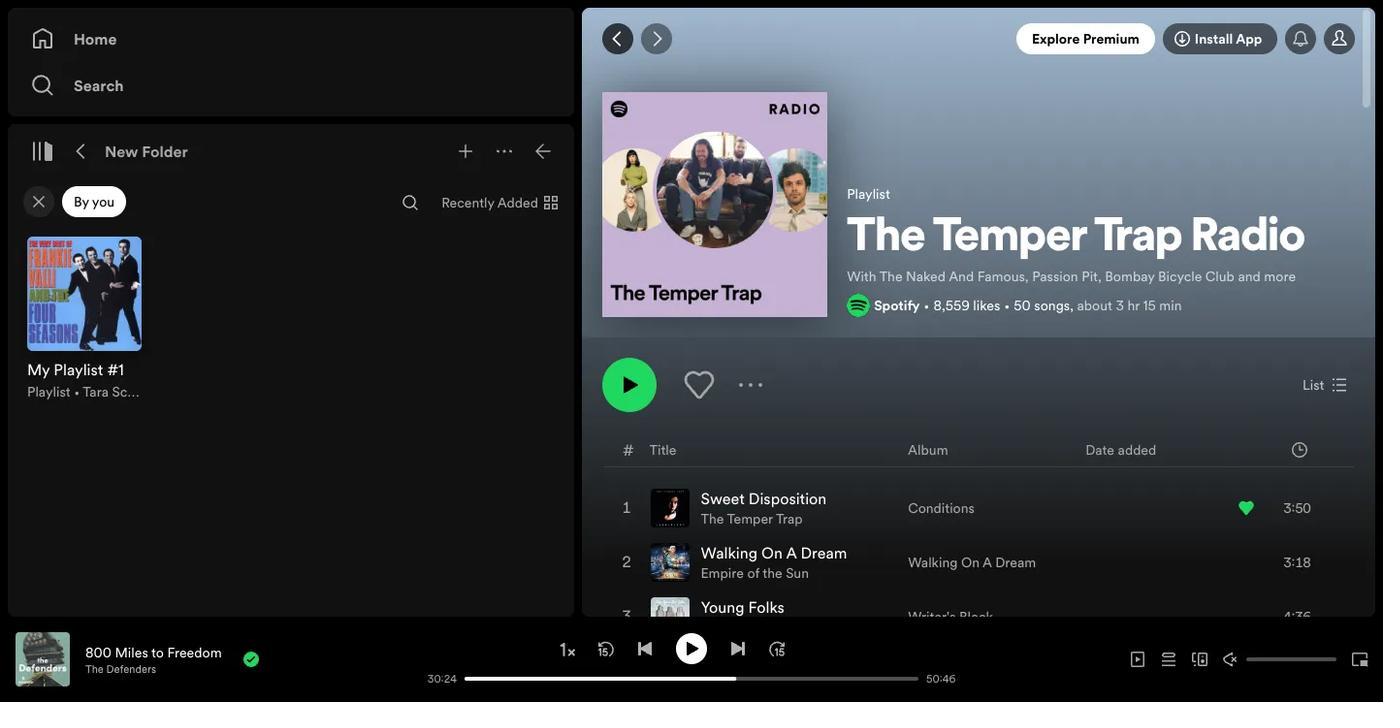 Task type: locate. For each thing, give the bounding box(es) containing it.
on inside the walking on a dream empire of the sun
[[762, 542, 783, 563]]

famous,
[[977, 267, 1029, 287]]

dream inside the walking on a dream empire of the sun
[[801, 542, 847, 563]]

1 horizontal spatial playlist
[[847, 184, 890, 204]]

playlist for playlist
[[847, 184, 890, 204]]

1 horizontal spatial on
[[961, 552, 980, 572]]

songs
[[1034, 296, 1070, 316]]

30:24
[[427, 672, 457, 686]]

0 horizontal spatial walking
[[701, 542, 758, 563]]

new
[[105, 141, 138, 162]]

spotify image
[[847, 294, 870, 318]]

0 horizontal spatial dream
[[801, 542, 847, 563]]

bicycle
[[1158, 267, 1202, 287]]

the
[[847, 215, 926, 262], [879, 267, 903, 287], [701, 509, 724, 528], [85, 662, 104, 677]]

temper inside the temper trap radio with the naked and famous, passion pit, bombay bicycle club and more
[[933, 215, 1087, 262]]

•
[[74, 382, 80, 402]]

go back image
[[610, 31, 625, 47]]

walking on a dream empire of the sun
[[701, 542, 847, 583]]

# row
[[603, 433, 1355, 468]]

0 vertical spatial temper
[[933, 215, 1087, 262]]

4:36
[[1284, 607, 1311, 626]]

new folder
[[105, 141, 188, 162]]

0 horizontal spatial playlist
[[27, 382, 70, 402]]

freedom
[[167, 643, 222, 662]]

1 horizontal spatial a
[[983, 552, 992, 572]]

Recently Added, Grid view field
[[426, 187, 570, 218]]

and
[[949, 267, 974, 287]]

writer's
[[908, 607, 956, 626]]

top bar and user menu element
[[582, 8, 1376, 70]]

folder
[[142, 141, 188, 162]]

playlist left •
[[27, 382, 70, 402]]

sweet disposition cell
[[650, 482, 835, 534]]

search link
[[31, 66, 551, 105]]

defenders
[[106, 662, 156, 677]]

0 horizontal spatial on
[[762, 542, 783, 563]]

playlist for playlist •
[[27, 382, 70, 402]]

on for walking on a dream empire of the sun
[[762, 542, 783, 563]]

playlist inside group
[[27, 382, 70, 402]]

walking on a dream link
[[701, 542, 847, 563], [908, 552, 1036, 572]]

hr
[[1128, 296, 1140, 316]]

a
[[786, 542, 797, 563], [983, 552, 992, 572]]

skip forward 15 seconds image
[[769, 641, 785, 656]]

playlist •
[[27, 382, 83, 402]]

1 vertical spatial trap
[[776, 509, 803, 528]]

3:50
[[1284, 498, 1311, 518]]

date
[[1086, 440, 1115, 459]]

app
[[1236, 29, 1262, 49]]

3:18 cell
[[1239, 536, 1338, 588]]

sweet disposition the temper trap
[[701, 488, 827, 528]]

young
[[701, 596, 744, 617]]

playlist up with at the top of the page
[[847, 184, 890, 204]]

0 vertical spatial playlist
[[847, 184, 890, 204]]

800 miles to freedom the defenders
[[85, 643, 222, 677]]

group containing playlist
[[16, 225, 153, 413]]

install app
[[1195, 29, 1262, 49]]

sweet
[[701, 488, 745, 509]]

1 horizontal spatial trap
[[1094, 215, 1183, 262]]

home link
[[31, 19, 551, 58]]

dream for walking on a dream empire of the sun
[[801, 542, 847, 563]]

1 horizontal spatial walking
[[908, 552, 958, 572]]

800 miles to freedom link
[[85, 643, 222, 662]]

walking down the temper trap link
[[701, 542, 758, 563]]

title
[[649, 440, 677, 459]]

empire of the sun link
[[701, 563, 809, 583]]

dream
[[801, 542, 847, 563], [995, 552, 1036, 572]]

#
[[623, 439, 634, 460]]

1 vertical spatial temper
[[727, 509, 773, 528]]

temper
[[933, 215, 1087, 262], [727, 509, 773, 528]]

0 horizontal spatial trap
[[776, 509, 803, 528]]

writer's block link
[[908, 607, 993, 626]]

the temper trap link
[[701, 509, 803, 528]]

clear filters image
[[31, 194, 47, 210]]

on for walking on a dream
[[961, 552, 980, 572]]

group
[[16, 225, 153, 413]]

15
[[1143, 296, 1156, 316]]

of
[[747, 563, 760, 583]]

1 horizontal spatial dream
[[995, 552, 1036, 572]]

main element
[[8, 8, 574, 617]]

,
[[1070, 296, 1074, 316]]

trap inside sweet disposition the temper trap
[[776, 509, 803, 528]]

trap
[[1094, 215, 1183, 262], [776, 509, 803, 528]]

volume off image
[[1223, 652, 1239, 667]]

0 vertical spatial trap
[[1094, 215, 1183, 262]]

None search field
[[395, 187, 426, 218]]

the inside sweet disposition the temper trap
[[701, 509, 724, 528]]

connect to a device image
[[1192, 652, 1208, 667]]

trap inside the temper trap radio with the naked and famous, passion pit, bombay bicycle club and more
[[1094, 215, 1183, 262]]

and
[[1238, 267, 1261, 287]]

young folks cell
[[650, 590, 836, 643]]

1 horizontal spatial temper
[[933, 215, 1087, 262]]

miles
[[115, 643, 148, 662]]

on up block
[[961, 552, 980, 572]]

4:36 cell
[[1239, 590, 1338, 643]]

writer's block
[[908, 607, 993, 626]]

young folks link
[[701, 596, 785, 617]]

conditions
[[908, 498, 975, 518]]

walking up writer's
[[908, 552, 958, 572]]

a for walking on a dream empire of the sun
[[786, 542, 797, 563]]

a right the
[[786, 542, 797, 563]]

explore premium button
[[1016, 23, 1155, 54]]

walking inside the walking on a dream empire of the sun
[[701, 542, 758, 563]]

now playing view image
[[46, 641, 61, 657]]

trap up "bombay"
[[1094, 215, 1183, 262]]

1 vertical spatial playlist
[[27, 382, 70, 402]]

0 horizontal spatial temper
[[727, 509, 773, 528]]

a inside the walking on a dream empire of the sun
[[786, 542, 797, 563]]

on
[[762, 542, 783, 563], [961, 552, 980, 572]]

install
[[1195, 29, 1233, 49]]

a up block
[[983, 552, 992, 572]]

8,559
[[934, 296, 970, 316]]

walking
[[701, 542, 758, 563], [908, 552, 958, 572]]

playlist
[[847, 184, 890, 204], [27, 382, 70, 402]]

by you
[[74, 192, 115, 211]]

player controls element
[[283, 633, 965, 686]]

trap up the walking on a dream empire of the sun in the right of the page
[[776, 509, 803, 528]]

explore
[[1032, 29, 1080, 49]]

recently
[[441, 193, 494, 212]]

0 horizontal spatial a
[[786, 542, 797, 563]]

50
[[1014, 296, 1031, 316]]

on right of
[[762, 542, 783, 563]]

play image
[[684, 641, 699, 656]]

3:50 cell
[[1239, 482, 1338, 534]]

sun
[[786, 563, 809, 583]]



Task type: describe. For each thing, give the bounding box(es) containing it.
search
[[74, 75, 124, 96]]

recently added
[[441, 193, 538, 212]]

album
[[908, 440, 948, 459]]

a for walking on a dream
[[983, 552, 992, 572]]

walking for walking on a dream empire of the sun
[[701, 542, 758, 563]]

50:46
[[926, 672, 956, 686]]

install app link
[[1163, 23, 1278, 54]]

club
[[1206, 267, 1235, 287]]

50 songs , about 3 hr 15 min
[[1014, 296, 1182, 316]]

duration image
[[1293, 442, 1308, 457]]

young folks
[[701, 596, 785, 617]]

duration element
[[1293, 442, 1308, 457]]

min
[[1160, 296, 1182, 316]]

walking on a dream
[[908, 552, 1036, 572]]

800
[[85, 643, 111, 662]]

By you checkbox
[[62, 186, 126, 217]]

what's new image
[[1293, 31, 1309, 47]]

date added
[[1086, 440, 1157, 459]]

disposition
[[749, 488, 827, 509]]

naked
[[906, 267, 946, 287]]

with
[[847, 267, 876, 287]]

empire
[[701, 563, 744, 583]]

List button
[[1295, 369, 1356, 400]]

none search field inside main element
[[395, 187, 426, 218]]

the inside the "800 miles to freedom the defenders"
[[85, 662, 104, 677]]

search in your library image
[[403, 195, 418, 210]]

the temper trap radio image
[[602, 93, 827, 318]]

premium
[[1083, 29, 1140, 49]]

added
[[1118, 440, 1157, 459]]

temper inside sweet disposition the temper trap
[[727, 509, 773, 528]]

block
[[959, 607, 993, 626]]

to
[[151, 643, 164, 662]]

the
[[763, 563, 782, 583]]

change speed image
[[558, 640, 577, 660]]

8,559 likes
[[934, 296, 1000, 316]]

# column header
[[623, 433, 634, 467]]

bombay
[[1105, 267, 1155, 287]]

pit,
[[1082, 267, 1102, 287]]

list
[[1303, 375, 1325, 394]]

conditions link
[[908, 498, 975, 518]]

new folder button
[[101, 136, 192, 167]]

the temper trap radio grid
[[583, 432, 1375, 702]]

group inside main element
[[16, 225, 153, 413]]

more
[[1264, 267, 1296, 287]]

spotify
[[874, 296, 920, 316]]

walking for walking on a dream
[[908, 552, 958, 572]]

walking on a dream cell
[[650, 536, 855, 588]]

go forward image
[[649, 31, 664, 47]]

about
[[1077, 296, 1113, 316]]

previous image
[[637, 641, 653, 656]]

now playing: 800 miles to freedom by the defenders footer
[[16, 632, 418, 687]]

3:18
[[1284, 552, 1311, 572]]

3
[[1116, 296, 1124, 316]]

added
[[497, 193, 538, 212]]

sweet disposition link
[[701, 488, 827, 509]]

home
[[74, 28, 117, 49]]

next image
[[730, 641, 746, 656]]

radio
[[1191, 215, 1305, 262]]

the defenders link
[[85, 662, 156, 677]]

passion
[[1032, 267, 1078, 287]]

likes
[[973, 296, 1000, 316]]

folks
[[748, 596, 785, 617]]

explore premium
[[1032, 29, 1140, 49]]

0 horizontal spatial walking on a dream link
[[701, 542, 847, 563]]

spotify link
[[874, 296, 920, 316]]

you
[[92, 192, 115, 211]]

by
[[74, 192, 89, 211]]

skip back 15 seconds image
[[599, 641, 614, 656]]

1 horizontal spatial walking on a dream link
[[908, 552, 1036, 572]]

dream for walking on a dream
[[995, 552, 1036, 572]]

the temper trap radio with the naked and famous, passion pit, bombay bicycle club and more
[[847, 215, 1305, 287]]



Task type: vqa. For each thing, say whether or not it's contained in the screenshot.
Dream
yes



